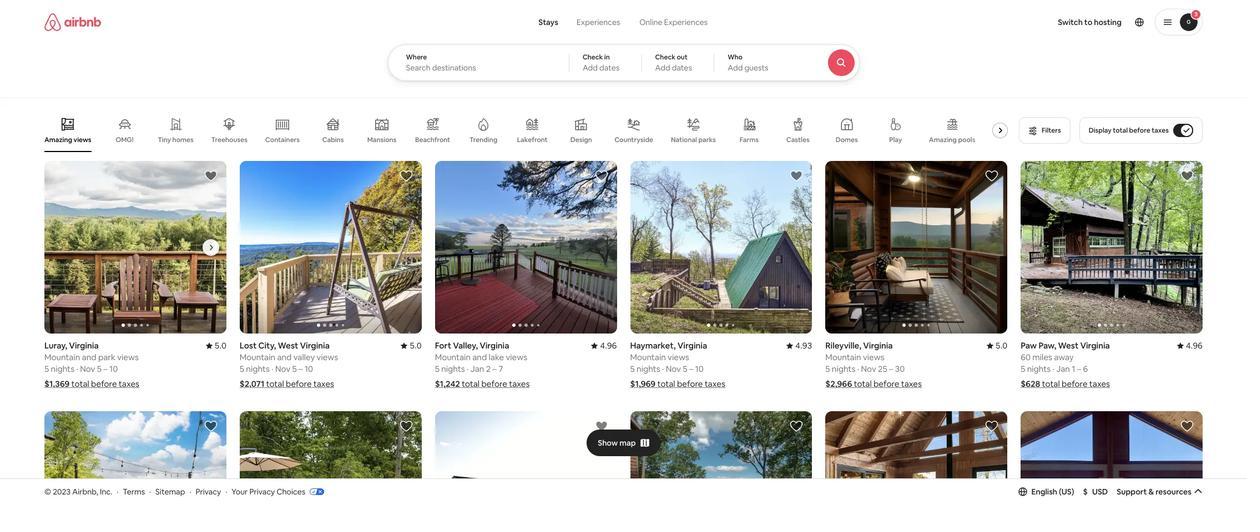 Task type: vqa. For each thing, say whether or not it's contained in the screenshot.
the top My
no



Task type: locate. For each thing, give the bounding box(es) containing it.
jan inside fort valley, virginia mountain and lake views 5 nights · jan 2 – 7 $1,242 total before taxes
[[471, 364, 484, 374]]

1 mountain from the left
[[44, 352, 80, 363]]

farms
[[740, 135, 759, 144]]

away
[[1055, 352, 1074, 363]]

show map
[[598, 438, 636, 448]]

2 horizontal spatial and
[[473, 352, 487, 363]]

and left valley
[[277, 352, 292, 363]]

2 horizontal spatial 10
[[695, 364, 704, 374]]

8 5 from the left
[[435, 364, 440, 374]]

show map button
[[587, 430, 661, 456]]

total right the $1,369
[[71, 379, 89, 389]]

1 horizontal spatial and
[[277, 352, 292, 363]]

nights up $1,242
[[442, 364, 465, 374]]

mountain down haymarket, on the right
[[630, 352, 666, 363]]

nov inside rileyville, virginia mountain views 5 nights · nov 25 – 30 $2,966 total before taxes
[[861, 364, 877, 374]]

0 horizontal spatial dates
[[600, 63, 620, 73]]

2 experiences from the left
[[664, 17, 708, 27]]

5 inside paw paw, west virginia 60 miles away 5 nights · jan 1 – 6 $628 total before taxes
[[1021, 364, 1026, 374]]

views up 25
[[863, 352, 885, 363]]

nights down miles
[[1028, 364, 1051, 374]]

2 dates from the left
[[672, 63, 692, 73]]

5.0 for rileyville, virginia mountain views 5 nights · nov 25 – 30 $2,966 total before taxes
[[996, 341, 1008, 351]]

None search field
[[388, 0, 890, 81]]

taxes inside luray, virginia mountain and park views 5 nights · nov 5 – 10 $1,369 total before taxes
[[119, 379, 139, 389]]

2 add from the left
[[655, 63, 671, 73]]

1 horizontal spatial add to wishlist: luray, virginia image
[[400, 420, 413, 433]]

3 10 from the left
[[695, 364, 704, 374]]

cabins
[[322, 135, 344, 144]]

mountain down the fort
[[435, 352, 471, 363]]

5 – from the left
[[493, 364, 497, 374]]

total right display
[[1113, 126, 1128, 135]]

1 dates from the left
[[600, 63, 620, 73]]

5.0 out of 5 average rating image left the fort
[[401, 341, 422, 351]]

total right the "$628"
[[1043, 379, 1060, 389]]

ski-in/out
[[994, 135, 1024, 144]]

check for check in add dates
[[583, 53, 603, 62]]

0 horizontal spatial and
[[82, 352, 96, 363]]

check left in
[[583, 53, 603, 62]]

virginia up valley
[[300, 341, 330, 351]]

4 nights from the left
[[832, 364, 856, 374]]

add to wishlist: luray, virginia image
[[204, 169, 218, 183], [400, 420, 413, 433], [595, 420, 608, 433]]

before inside "button"
[[1130, 126, 1151, 135]]

0 horizontal spatial check
[[583, 53, 603, 62]]

1 jan from the left
[[471, 364, 484, 374]]

2 and from the left
[[277, 352, 292, 363]]

views inside luray, virginia mountain and park views 5 nights · nov 5 – 10 $1,369 total before taxes
[[117, 352, 139, 363]]

jan for jan 2 – 7
[[471, 364, 484, 374]]

views left omg! in the left of the page
[[74, 135, 91, 144]]

2 4.96 out of 5 average rating image from the left
[[1178, 341, 1203, 351]]

4 virginia from the left
[[864, 341, 893, 351]]

paw
[[1021, 341, 1037, 351]]

2 privacy from the left
[[250, 487, 275, 497]]

4.96 out of 5 average rating image
[[591, 341, 617, 351], [1178, 341, 1203, 351]]

add inside check out add dates
[[655, 63, 671, 73]]

stays tab panel
[[388, 44, 890, 81]]

ski-
[[994, 135, 1005, 144]]

choices
[[277, 487, 305, 497]]

4.93
[[796, 341, 813, 351]]

fort valley, virginia mountain and lake views 5 nights · jan 2 – 7 $1,242 total before taxes
[[435, 341, 530, 389]]

1 horizontal spatial dates
[[672, 63, 692, 73]]

homes
[[172, 135, 194, 144]]

terms · sitemap · privacy
[[123, 487, 221, 497]]

support & resources
[[1117, 487, 1192, 497]]

1 horizontal spatial west
[[1059, 341, 1079, 351]]

2
[[486, 364, 491, 374]]

4 nov from the left
[[861, 364, 877, 374]]

parks
[[699, 135, 716, 144]]

nights inside lost city, west virginia mountain and valley views 5 nights · nov 5 – 10 $2,071 total before taxes
[[246, 364, 270, 374]]

0 horizontal spatial privacy
[[196, 487, 221, 497]]

3 – from the left
[[689, 364, 694, 374]]

2 4.96 from the left
[[1186, 341, 1203, 351]]

mountain down luray,
[[44, 352, 80, 363]]

containers
[[265, 135, 300, 144]]

dates for check out add dates
[[672, 63, 692, 73]]

1 nov from the left
[[80, 364, 95, 374]]

jan inside paw paw, west virginia 60 miles away 5 nights · jan 1 – 6 $628 total before taxes
[[1057, 364, 1070, 374]]

add to wishlist: fort valley, virginia image
[[595, 169, 608, 183]]

0 horizontal spatial 5.0
[[215, 341, 226, 351]]

dates down in
[[600, 63, 620, 73]]

terms
[[123, 487, 145, 497]]

mountain inside fort valley, virginia mountain and lake views 5 nights · jan 2 – 7 $1,242 total before taxes
[[435, 352, 471, 363]]

dates down out
[[672, 63, 692, 73]]

1 check from the left
[[583, 53, 603, 62]]

–
[[103, 364, 108, 374], [299, 364, 303, 374], [689, 364, 694, 374], [890, 364, 894, 374], [493, 364, 497, 374], [1078, 364, 1082, 374]]

experiences
[[577, 17, 620, 27], [664, 17, 708, 27]]

1 west from the left
[[278, 341, 298, 351]]

pools
[[959, 135, 976, 144]]

1 horizontal spatial 10
[[305, 364, 313, 374]]

3 virginia from the left
[[678, 341, 707, 351]]

display
[[1089, 126, 1112, 135]]

west up valley
[[278, 341, 298, 351]]

virginia right haymarket, on the right
[[678, 341, 707, 351]]

1 horizontal spatial add
[[655, 63, 671, 73]]

virginia up 25
[[864, 341, 893, 351]]

5.0 out of 5 average rating image
[[206, 341, 226, 351], [401, 341, 422, 351], [987, 341, 1008, 351]]

total
[[1113, 126, 1128, 135], [71, 379, 89, 389], [266, 379, 284, 389], [658, 379, 676, 389], [854, 379, 872, 389], [462, 379, 480, 389], [1043, 379, 1060, 389]]

check left out
[[655, 53, 676, 62]]

terms link
[[123, 487, 145, 497]]

3 5.0 from the left
[[996, 341, 1008, 351]]

5 inside fort valley, virginia mountain and lake views 5 nights · jan 2 – 7 $1,242 total before taxes
[[435, 364, 440, 374]]

add down online experiences
[[655, 63, 671, 73]]

total inside lost city, west virginia mountain and valley views 5 nights · nov 5 – 10 $2,071 total before taxes
[[266, 379, 284, 389]]

7
[[499, 364, 503, 374]]

4.96 for paw paw, west virginia 60 miles away 5 nights · jan 1 – 6 $628 total before taxes
[[1186, 341, 1203, 351]]

0 horizontal spatial 10
[[109, 364, 118, 374]]

2 check from the left
[[655, 53, 676, 62]]

1 nights from the left
[[51, 364, 74, 374]]

views inside group
[[74, 135, 91, 144]]

5.0 out of 5 average rating image left lost
[[206, 341, 226, 351]]

6 virginia from the left
[[1081, 341, 1110, 351]]

mountain inside haymarket, virginia mountain views 5 nights · nov 5 – 10 $1,969 total before taxes
[[630, 352, 666, 363]]

nights up $2,071
[[246, 364, 270, 374]]

·
[[76, 364, 78, 374], [272, 364, 274, 374], [662, 364, 664, 374], [858, 364, 860, 374], [467, 364, 469, 374], [1053, 364, 1055, 374], [117, 487, 119, 497], [149, 487, 151, 497], [189, 487, 191, 497], [226, 487, 227, 497]]

2 mountain from the left
[[240, 352, 275, 363]]

views right lake
[[506, 352, 528, 363]]

nov inside luray, virginia mountain and park views 5 nights · nov 5 – 10 $1,369 total before taxes
[[80, 364, 95, 374]]

©
[[44, 487, 51, 497]]

before down 1
[[1062, 379, 1088, 389]]

3 mountain from the left
[[630, 352, 666, 363]]

jan left 2
[[471, 364, 484, 374]]

mountain down lost
[[240, 352, 275, 363]]

2 – from the left
[[299, 364, 303, 374]]

add to wishlist: paw paw, west virginia image
[[1181, 169, 1194, 183]]

treehouses
[[211, 135, 248, 144]]

virginia up lake
[[480, 341, 509, 351]]

haymarket,
[[630, 341, 676, 351]]

2 jan from the left
[[1057, 364, 1070, 374]]

total right $1,242
[[462, 379, 480, 389]]

· inside paw paw, west virginia 60 miles away 5 nights · jan 1 – 6 $628 total before taxes
[[1053, 364, 1055, 374]]

&
[[1149, 487, 1154, 497]]

7 5 from the left
[[826, 364, 830, 374]]

luray, virginia mountain and park views 5 nights · nov 5 – 10 $1,369 total before taxes
[[44, 341, 139, 389]]

add to wishlist: harpers ferry, west virginia image
[[986, 420, 999, 433]]

experiences right online
[[664, 17, 708, 27]]

mountain
[[44, 352, 80, 363], [240, 352, 275, 363], [630, 352, 666, 363], [826, 352, 862, 363], [435, 352, 471, 363]]

before down valley
[[286, 379, 312, 389]]

6
[[1084, 364, 1088, 374]]

luray,
[[44, 341, 67, 351]]

1 horizontal spatial check
[[655, 53, 676, 62]]

dates
[[600, 63, 620, 73], [672, 63, 692, 73]]

tiny
[[158, 135, 171, 144]]

5 5 from the left
[[630, 364, 635, 374]]

before right display
[[1130, 126, 1151, 135]]

5.0 out of 5 average rating image left paw
[[987, 341, 1008, 351]]

1 5.0 out of 5 average rating image from the left
[[206, 341, 226, 351]]

2 5.0 from the left
[[410, 341, 422, 351]]

5.0 left the fort
[[410, 341, 422, 351]]

nights up the $1,369
[[51, 364, 74, 374]]

2 west from the left
[[1059, 341, 1079, 351]]

1 horizontal spatial 5.0 out of 5 average rating image
[[401, 341, 422, 351]]

experiences up in
[[577, 17, 620, 27]]

domes
[[836, 135, 858, 144]]

virginia
[[69, 341, 99, 351], [300, 341, 330, 351], [678, 341, 707, 351], [864, 341, 893, 351], [480, 341, 509, 351], [1081, 341, 1110, 351]]

filters
[[1042, 126, 1061, 135]]

mountain inside rileyville, virginia mountain views 5 nights · nov 25 – 30 $2,966 total before taxes
[[826, 352, 862, 363]]

add down experiences button
[[583, 63, 598, 73]]

amazing
[[44, 135, 72, 144], [929, 135, 957, 144]]

3 5.0 out of 5 average rating image from the left
[[987, 341, 1008, 351]]

0 horizontal spatial 4.96
[[600, 341, 617, 351]]

1 10 from the left
[[109, 364, 118, 374]]

before
[[1130, 126, 1151, 135], [91, 379, 117, 389], [286, 379, 312, 389], [677, 379, 703, 389], [874, 379, 900, 389], [482, 379, 507, 389], [1062, 379, 1088, 389]]

5 virginia from the left
[[480, 341, 509, 351]]

5.0 left paw
[[996, 341, 1008, 351]]

9 5 from the left
[[1021, 364, 1026, 374]]

10
[[109, 364, 118, 374], [305, 364, 313, 374], [695, 364, 704, 374]]

privacy left your
[[196, 487, 221, 497]]

sitemap link
[[156, 487, 185, 497]]

· inside haymarket, virginia mountain views 5 nights · nov 5 – 10 $1,969 total before taxes
[[662, 364, 664, 374]]

total inside rileyville, virginia mountain views 5 nights · nov 25 – 30 $2,966 total before taxes
[[854, 379, 872, 389]]

5.0
[[215, 341, 226, 351], [410, 341, 422, 351], [996, 341, 1008, 351]]

5.0 left lost
[[215, 341, 226, 351]]

views
[[74, 135, 91, 144], [117, 352, 139, 363], [317, 352, 338, 363], [668, 352, 689, 363], [863, 352, 885, 363], [506, 352, 528, 363]]

4 5 from the left
[[292, 364, 297, 374]]

3 and from the left
[[473, 352, 487, 363]]

1 5.0 from the left
[[215, 341, 226, 351]]

3 button
[[1155, 9, 1203, 36]]

1 horizontal spatial jan
[[1057, 364, 1070, 374]]

1 horizontal spatial amazing
[[929, 135, 957, 144]]

0 horizontal spatial amazing
[[44, 135, 72, 144]]

add inside who add guests
[[728, 63, 743, 73]]

check out add dates
[[655, 53, 692, 73]]

total right $2,071
[[266, 379, 284, 389]]

5
[[44, 364, 49, 374], [97, 364, 102, 374], [240, 364, 244, 374], [292, 364, 297, 374], [630, 364, 635, 374], [683, 364, 688, 374], [826, 364, 830, 374], [435, 364, 440, 374], [1021, 364, 1026, 374]]

2 horizontal spatial 5.0 out of 5 average rating image
[[987, 341, 1008, 351]]

add down who
[[728, 63, 743, 73]]

· inside luray, virginia mountain and park views 5 nights · nov 5 – 10 $1,369 total before taxes
[[76, 364, 78, 374]]

views inside rileyville, virginia mountain views 5 nights · nov 25 – 30 $2,966 total before taxes
[[863, 352, 885, 363]]

before down park
[[91, 379, 117, 389]]

6 nights from the left
[[1028, 364, 1051, 374]]

nights inside haymarket, virginia mountain views 5 nights · nov 5 – 10 $1,969 total before taxes
[[637, 364, 661, 374]]

west up away
[[1059, 341, 1079, 351]]

total inside paw paw, west virginia 60 miles away 5 nights · jan 1 – 6 $628 total before taxes
[[1043, 379, 1060, 389]]

check inside check in add dates
[[583, 53, 603, 62]]

4.96
[[600, 341, 617, 351], [1186, 341, 1203, 351]]

0 horizontal spatial 5.0 out of 5 average rating image
[[206, 341, 226, 351]]

– inside haymarket, virginia mountain views 5 nights · nov 5 – 10 $1,969 total before taxes
[[689, 364, 694, 374]]

taxes inside rileyville, virginia mountain views 5 nights · nov 25 – 30 $2,966 total before taxes
[[902, 379, 922, 389]]

2 10 from the left
[[305, 364, 313, 374]]

west inside paw paw, west virginia 60 miles away 5 nights · jan 1 – 6 $628 total before taxes
[[1059, 341, 1079, 351]]

privacy
[[196, 487, 221, 497], [250, 487, 275, 497]]

before down 2
[[482, 379, 507, 389]]

3 add from the left
[[728, 63, 743, 73]]

1 experiences from the left
[[577, 17, 620, 27]]

total inside display total before taxes "button"
[[1113, 126, 1128, 135]]

check
[[583, 53, 603, 62], [655, 53, 676, 62]]

play
[[890, 135, 902, 144]]

west for away
[[1059, 341, 1079, 351]]

mountain for haymarket,
[[630, 352, 666, 363]]

views right park
[[117, 352, 139, 363]]

4 mountain from the left
[[826, 352, 862, 363]]

5 mountain from the left
[[435, 352, 471, 363]]

online experiences
[[640, 17, 708, 27]]

before inside haymarket, virginia mountain views 5 nights · nov 5 – 10 $1,969 total before taxes
[[677, 379, 703, 389]]

2 5.0 out of 5 average rating image from the left
[[401, 341, 422, 351]]

1 4.96 from the left
[[600, 341, 617, 351]]

1 horizontal spatial experiences
[[664, 17, 708, 27]]

views down haymarket, on the right
[[668, 352, 689, 363]]

0 horizontal spatial jan
[[471, 364, 484, 374]]

0 horizontal spatial experiences
[[577, 17, 620, 27]]

add to wishlist: haymarket, virginia image
[[790, 169, 804, 183]]

dates inside check in add dates
[[600, 63, 620, 73]]

add to wishlist: rileyville, virginia image
[[986, 169, 999, 183]]

check in add dates
[[583, 53, 620, 73]]

before down 25
[[874, 379, 900, 389]]

before right "$1,969"
[[677, 379, 703, 389]]

map
[[620, 438, 636, 448]]

0 horizontal spatial 4.96 out of 5 average rating image
[[591, 341, 617, 351]]

and up 2
[[473, 352, 487, 363]]

virginia up 6
[[1081, 341, 1110, 351]]

2 horizontal spatial 5.0
[[996, 341, 1008, 351]]

– inside rileyville, virginia mountain views 5 nights · nov 25 – 30 $2,966 total before taxes
[[890, 364, 894, 374]]

2 nov from the left
[[275, 364, 291, 374]]

1 virginia from the left
[[69, 341, 99, 351]]

4 – from the left
[[890, 364, 894, 374]]

add to wishlist: great cacapon, west virginia image
[[1181, 420, 1194, 433]]

virginia inside paw paw, west virginia 60 miles away 5 nights · jan 1 – 6 $628 total before taxes
[[1081, 341, 1110, 351]]

group
[[44, 109, 1025, 152], [44, 161, 226, 334], [240, 161, 422, 334], [435, 161, 617, 334], [630, 161, 813, 334], [826, 161, 1008, 334], [1021, 161, 1203, 334], [44, 412, 226, 505], [240, 412, 422, 505], [435, 412, 617, 505], [630, 412, 813, 505], [826, 412, 1008, 505], [1021, 412, 1203, 505]]

filters button
[[1019, 117, 1071, 144]]

nov inside haymarket, virginia mountain views 5 nights · nov 5 – 10 $1,969 total before taxes
[[666, 364, 681, 374]]

add inside check in add dates
[[583, 63, 598, 73]]

views right valley
[[317, 352, 338, 363]]

nights up $2,966 on the right bottom of the page
[[832, 364, 856, 374]]

west inside lost city, west virginia mountain and valley views 5 nights · nov 5 – 10 $2,071 total before taxes
[[278, 341, 298, 351]]

1 horizontal spatial 4.96 out of 5 average rating image
[[1178, 341, 1203, 351]]

and
[[82, 352, 96, 363], [277, 352, 292, 363], [473, 352, 487, 363]]

5 nights from the left
[[442, 364, 465, 374]]

3 nov from the left
[[666, 364, 681, 374]]

1 horizontal spatial privacy
[[250, 487, 275, 497]]

support
[[1117, 487, 1147, 497]]

trending
[[470, 135, 498, 144]]

1 4.96 out of 5 average rating image from the left
[[591, 341, 617, 351]]

1 add from the left
[[583, 63, 598, 73]]

1 and from the left
[[82, 352, 96, 363]]

total right "$1,969"
[[658, 379, 676, 389]]

4.96 out of 5 average rating image for fort valley, virginia mountain and lake views 5 nights · jan 2 – 7 $1,242 total before taxes
[[591, 341, 617, 351]]

3 nights from the left
[[637, 364, 661, 374]]

mountain for rileyville,
[[826, 352, 862, 363]]

5 inside rileyville, virginia mountain views 5 nights · nov 25 – 30 $2,966 total before taxes
[[826, 364, 830, 374]]

resources
[[1156, 487, 1192, 497]]

and left park
[[82, 352, 96, 363]]

total inside haymarket, virginia mountain views 5 nights · nov 5 – 10 $1,969 total before taxes
[[658, 379, 676, 389]]

lost city, west virginia mountain and valley views 5 nights · nov 5 – 10 $2,071 total before taxes
[[240, 341, 338, 389]]

2 virginia from the left
[[300, 341, 330, 351]]

1 – from the left
[[103, 364, 108, 374]]

guests
[[745, 63, 769, 73]]

total right $2,966 on the right bottom of the page
[[854, 379, 872, 389]]

2 horizontal spatial add
[[728, 63, 743, 73]]

0 horizontal spatial add
[[583, 63, 598, 73]]

mountain down rileyville,
[[826, 352, 862, 363]]

mansions
[[367, 135, 397, 144]]

mountain inside luray, virginia mountain and park views 5 nights · nov 5 – 10 $1,369 total before taxes
[[44, 352, 80, 363]]

jan left 1
[[1057, 364, 1070, 374]]

nights
[[51, 364, 74, 374], [246, 364, 270, 374], [637, 364, 661, 374], [832, 364, 856, 374], [442, 364, 465, 374], [1028, 364, 1051, 374]]

1 horizontal spatial 4.96
[[1186, 341, 1203, 351]]

0 horizontal spatial west
[[278, 341, 298, 351]]

$2,966
[[826, 379, 852, 389]]

display total before taxes button
[[1080, 117, 1203, 144]]

privacy link
[[196, 487, 221, 497]]

privacy right your
[[250, 487, 275, 497]]

1 horizontal spatial 5.0
[[410, 341, 422, 351]]

taxes inside paw paw, west virginia 60 miles away 5 nights · jan 1 – 6 $628 total before taxes
[[1090, 379, 1111, 389]]

2 nights from the left
[[246, 364, 270, 374]]

nights up "$1,969"
[[637, 364, 661, 374]]

60
[[1021, 352, 1031, 363]]

taxes inside lost city, west virginia mountain and valley views 5 nights · nov 5 – 10 $2,071 total before taxes
[[314, 379, 334, 389]]

6 – from the left
[[1078, 364, 1082, 374]]

virginia up park
[[69, 341, 99, 351]]

check inside check out add dates
[[655, 53, 676, 62]]

dates inside check out add dates
[[672, 63, 692, 73]]

5.0 for lost city, west virginia mountain and valley views 5 nights · nov 5 – 10 $2,071 total before taxes
[[410, 341, 422, 351]]



Task type: describe. For each thing, give the bounding box(es) containing it.
online experiences link
[[630, 11, 718, 33]]

sitemap
[[156, 487, 185, 497]]

5.0 out of 5 average rating image for lost city, west virginia mountain and valley views 5 nights · nov 5 – 10 $2,071 total before taxes
[[401, 341, 422, 351]]

show
[[598, 438, 618, 448]]

6 5 from the left
[[683, 364, 688, 374]]

before inside luray, virginia mountain and park views 5 nights · nov 5 – 10 $1,369 total before taxes
[[91, 379, 117, 389]]

stays button
[[530, 11, 567, 33]]

miles
[[1033, 352, 1053, 363]]

rileyville,
[[826, 341, 862, 351]]

english
[[1032, 487, 1058, 497]]

© 2023 airbnb, inc. ·
[[44, 487, 119, 497]]

switch to hosting link
[[1052, 11, 1129, 34]]

add for check in add dates
[[583, 63, 598, 73]]

3
[[1195, 11, 1198, 18]]

virginia inside fort valley, virginia mountain and lake views 5 nights · jan 2 – 7 $1,242 total before taxes
[[480, 341, 509, 351]]

what can we help you find? tab list
[[530, 11, 630, 33]]

before inside rileyville, virginia mountain views 5 nights · nov 25 – 30 $2,966 total before taxes
[[874, 379, 900, 389]]

nov inside lost city, west virginia mountain and valley views 5 nights · nov 5 – 10 $2,071 total before taxes
[[275, 364, 291, 374]]

none search field containing stays
[[388, 0, 890, 81]]

jan for jan 1 – 6
[[1057, 364, 1070, 374]]

$1,242
[[435, 379, 460, 389]]

city,
[[258, 341, 276, 351]]

4.96 out of 5 average rating image for paw paw, west virginia 60 miles away 5 nights · jan 1 – 6 $628 total before taxes
[[1178, 341, 1203, 351]]

2 5 from the left
[[97, 364, 102, 374]]

total inside fort valley, virginia mountain and lake views 5 nights · jan 2 – 7 $1,242 total before taxes
[[462, 379, 480, 389]]

add to wishlist: rileyville, virginia image
[[790, 420, 804, 433]]

omg!
[[116, 135, 134, 144]]

west for valley
[[278, 341, 298, 351]]

5.0 out of 5 average rating image for rileyville, virginia mountain views 5 nights · nov 25 – 30 $2,966 total before taxes
[[987, 341, 1008, 351]]

3 5 from the left
[[240, 364, 244, 374]]

taxes inside haymarket, virginia mountain views 5 nights · nov 5 – 10 $1,969 total before taxes
[[705, 379, 726, 389]]

views inside haymarket, virginia mountain views 5 nights · nov 5 – 10 $1,969 total before taxes
[[668, 352, 689, 363]]

Where field
[[406, 63, 551, 73]]

$2,071
[[240, 379, 264, 389]]

out
[[677, 53, 688, 62]]

amazing pools
[[929, 135, 976, 144]]

· inside lost city, west virginia mountain and valley views 5 nights · nov 5 – 10 $2,071 total before taxes
[[272, 364, 274, 374]]

total inside luray, virginia mountain and park views 5 nights · nov 5 – 10 $1,369 total before taxes
[[71, 379, 89, 389]]

add to wishlist: lost city, west virginia image
[[400, 169, 413, 183]]

switch
[[1058, 17, 1083, 27]]

english (us)
[[1032, 487, 1075, 497]]

where
[[406, 53, 427, 62]]

virginia inside lost city, west virginia mountain and valley views 5 nights · nov 5 – 10 $2,071 total before taxes
[[300, 341, 330, 351]]

in
[[605, 53, 610, 62]]

4.96 for fort valley, virginia mountain and lake views 5 nights · jan 2 – 7 $1,242 total before taxes
[[600, 341, 617, 351]]

before inside paw paw, west virginia 60 miles away 5 nights · jan 1 – 6 $628 total before taxes
[[1062, 379, 1088, 389]]

30
[[896, 364, 905, 374]]

lake
[[489, 352, 504, 363]]

0 horizontal spatial add to wishlist: luray, virginia image
[[204, 169, 218, 183]]

in/out
[[1005, 135, 1024, 144]]

$1,969
[[630, 379, 656, 389]]

profile element
[[735, 0, 1203, 44]]

nights inside paw paw, west virginia 60 miles away 5 nights · jan 1 – 6 $628 total before taxes
[[1028, 364, 1051, 374]]

mountain for luray,
[[44, 352, 80, 363]]

usd
[[1093, 487, 1108, 497]]

tiny homes
[[158, 135, 194, 144]]

2023
[[53, 487, 71, 497]]

virginia inside rileyville, virginia mountain views 5 nights · nov 25 – 30 $2,966 total before taxes
[[864, 341, 893, 351]]

virginia inside haymarket, virginia mountain views 5 nights · nov 5 – 10 $1,969 total before taxes
[[678, 341, 707, 351]]

views inside fort valley, virginia mountain and lake views 5 nights · jan 2 – 7 $1,242 total before taxes
[[506, 352, 528, 363]]

experiences button
[[567, 11, 630, 33]]

to
[[1085, 17, 1093, 27]]

display total before taxes
[[1089, 126, 1169, 135]]

beachfront
[[415, 135, 450, 144]]

– inside lost city, west virginia mountain and valley views 5 nights · nov 5 – 10 $2,071 total before taxes
[[299, 364, 303, 374]]

1 5 from the left
[[44, 364, 49, 374]]

paw,
[[1039, 341, 1057, 351]]

amazing for amazing pools
[[929, 135, 957, 144]]

support & resources button
[[1117, 487, 1203, 497]]

who
[[728, 53, 743, 62]]

1 privacy from the left
[[196, 487, 221, 497]]

– inside fort valley, virginia mountain and lake views 5 nights · jan 2 – 7 $1,242 total before taxes
[[493, 364, 497, 374]]

2 horizontal spatial add to wishlist: luray, virginia image
[[595, 420, 608, 433]]

virginia inside luray, virginia mountain and park views 5 nights · nov 5 – 10 $1,369 total before taxes
[[69, 341, 99, 351]]

check for check out add dates
[[655, 53, 676, 62]]

online
[[640, 17, 663, 27]]

and inside luray, virginia mountain and park views 5 nights · nov 5 – 10 $1,369 total before taxes
[[82, 352, 96, 363]]

experiences inside button
[[577, 17, 620, 27]]

amazing views
[[44, 135, 91, 144]]

valley
[[294, 352, 315, 363]]

castles
[[787, 135, 810, 144]]

before inside fort valley, virginia mountain and lake views 5 nights · jan 2 – 7 $1,242 total before taxes
[[482, 379, 507, 389]]

national
[[671, 135, 697, 144]]

add to wishlist: front royal, virginia image
[[204, 420, 218, 433]]

25
[[878, 364, 888, 374]]

design
[[571, 135, 592, 144]]

haymarket, virginia mountain views 5 nights · nov 5 – 10 $1,969 total before taxes
[[630, 341, 726, 389]]

5.0 for luray, virginia mountain and park views 5 nights · nov 5 – 10 $1,369 total before taxes
[[215, 341, 226, 351]]

$ usd
[[1084, 487, 1108, 497]]

paw paw, west virginia 60 miles away 5 nights · jan 1 – 6 $628 total before taxes
[[1021, 341, 1111, 389]]

lakefront
[[517, 135, 548, 144]]

and inside lost city, west virginia mountain and valley views 5 nights · nov 5 – 10 $2,071 total before taxes
[[277, 352, 292, 363]]

nights inside rileyville, virginia mountain views 5 nights · nov 25 – 30 $2,966 total before taxes
[[832, 364, 856, 374]]

your
[[232, 487, 248, 497]]

and inside fort valley, virginia mountain and lake views 5 nights · jan 2 – 7 $1,242 total before taxes
[[473, 352, 487, 363]]

$1,369
[[44, 379, 70, 389]]

1
[[1072, 364, 1076, 374]]

your privacy choices
[[232, 487, 305, 497]]

· inside fort valley, virginia mountain and lake views 5 nights · jan 2 – 7 $1,242 total before taxes
[[467, 364, 469, 374]]

taxes inside display total before taxes "button"
[[1152, 126, 1169, 135]]

nights inside luray, virginia mountain and park views 5 nights · nov 5 – 10 $1,369 total before taxes
[[51, 364, 74, 374]]

english (us) button
[[1019, 487, 1075, 497]]

park
[[98, 352, 115, 363]]

airbnb,
[[72, 487, 98, 497]]

nights inside fort valley, virginia mountain and lake views 5 nights · jan 2 – 7 $1,242 total before taxes
[[442, 364, 465, 374]]

– inside luray, virginia mountain and park views 5 nights · nov 5 – 10 $1,369 total before taxes
[[103, 364, 108, 374]]

5.0 out of 5 average rating image for luray, virginia mountain and park views 5 nights · nov 5 – 10 $1,369 total before taxes
[[206, 341, 226, 351]]

national parks
[[671, 135, 716, 144]]

rileyville, virginia mountain views 5 nights · nov 25 – 30 $2,966 total before taxes
[[826, 341, 922, 389]]

who add guests
[[728, 53, 769, 73]]

(us)
[[1059, 487, 1075, 497]]

before inside lost city, west virginia mountain and valley views 5 nights · nov 5 – 10 $2,071 total before taxes
[[286, 379, 312, 389]]

group containing amazing views
[[44, 109, 1025, 152]]

add for check out add dates
[[655, 63, 671, 73]]

4.93 out of 5 average rating image
[[787, 341, 813, 351]]

switch to hosting
[[1058, 17, 1122, 27]]

10 inside lost city, west virginia mountain and valley views 5 nights · nov 5 – 10 $2,071 total before taxes
[[305, 364, 313, 374]]

your privacy choices link
[[232, 487, 324, 498]]

lost
[[240, 341, 257, 351]]

amazing for amazing views
[[44, 135, 72, 144]]

countryside
[[615, 135, 653, 144]]

hosting
[[1095, 17, 1122, 27]]

· inside rileyville, virginia mountain views 5 nights · nov 25 – 30 $2,966 total before taxes
[[858, 364, 860, 374]]

dates for check in add dates
[[600, 63, 620, 73]]

10 inside haymarket, virginia mountain views 5 nights · nov 5 – 10 $1,969 total before taxes
[[695, 364, 704, 374]]

views inside lost city, west virginia mountain and valley views 5 nights · nov 5 – 10 $2,071 total before taxes
[[317, 352, 338, 363]]

10 inside luray, virginia mountain and park views 5 nights · nov 5 – 10 $1,369 total before taxes
[[109, 364, 118, 374]]

fort
[[435, 341, 451, 351]]

mountain inside lost city, west virginia mountain and valley views 5 nights · nov 5 – 10 $2,071 total before taxes
[[240, 352, 275, 363]]

$
[[1084, 487, 1088, 497]]

taxes inside fort valley, virginia mountain and lake views 5 nights · jan 2 – 7 $1,242 total before taxes
[[509, 379, 530, 389]]

– inside paw paw, west virginia 60 miles away 5 nights · jan 1 – 6 $628 total before taxes
[[1078, 364, 1082, 374]]



